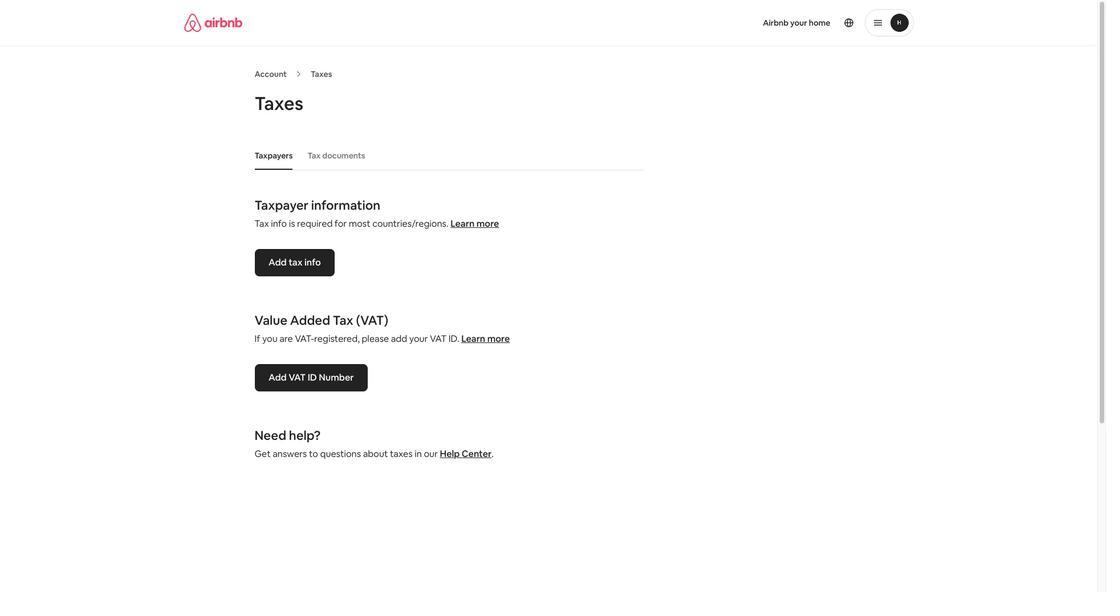 Task type: vqa. For each thing, say whether or not it's contained in the screenshot.
the top "offers"
no



Task type: locate. For each thing, give the bounding box(es) containing it.
1 horizontal spatial tax
[[308, 151, 321, 161]]

your left home
[[791, 18, 808, 28]]

1 horizontal spatial info
[[304, 257, 321, 269]]

0 vertical spatial info
[[271, 218, 287, 230]]

learn right id.
[[462, 333, 486, 345]]

1 horizontal spatial your
[[791, 18, 808, 28]]

value
[[255, 313, 288, 329]]

1 vertical spatial learn more link
[[462, 333, 510, 345]]

0 vertical spatial more
[[477, 218, 499, 230]]

need
[[255, 428, 286, 444]]

account
[[255, 69, 287, 79]]

tax inside value added tax (vat) if you are vat-registered, please add your vat id. learn more
[[333, 313, 354, 329]]

1 vertical spatial more
[[487, 333, 510, 345]]

vat left id.
[[430, 333, 447, 345]]

2 add from the top
[[268, 372, 286, 384]]

learn
[[451, 218, 475, 230], [462, 333, 486, 345]]

documents
[[322, 151, 365, 161]]

taxpayers button
[[249, 145, 299, 167]]

our
[[424, 448, 438, 460]]

taxes right account button
[[311, 69, 332, 79]]

vat left id
[[288, 372, 306, 384]]

add tax info
[[268, 257, 321, 269]]

taxes down account button
[[255, 92, 304, 115]]

about
[[363, 448, 388, 460]]

1 vertical spatial learn
[[462, 333, 486, 345]]

0 horizontal spatial vat
[[288, 372, 306, 384]]

tax left the documents
[[308, 151, 321, 161]]

your inside value added tax (vat) if you are vat-registered, please add your vat id. learn more
[[409, 333, 428, 345]]

0 vertical spatial learn more link
[[451, 218, 499, 230]]

info
[[271, 218, 287, 230], [304, 257, 321, 269]]

account button
[[255, 69, 287, 79]]

0 vertical spatial your
[[791, 18, 808, 28]]

tax documents
[[308, 151, 365, 161]]

0 vertical spatial vat
[[430, 333, 447, 345]]

1 add from the top
[[268, 257, 286, 269]]

more inside taxpayer information tax info is required for most countries/regions. learn more
[[477, 218, 499, 230]]

1 vertical spatial add
[[268, 372, 286, 384]]

get
[[255, 448, 271, 460]]

vat-
[[295, 333, 314, 345]]

1 horizontal spatial vat
[[430, 333, 447, 345]]

add left tax at left top
[[268, 257, 286, 269]]

learn right countries/regions.
[[451, 218, 475, 230]]

vat inside button
[[288, 372, 306, 384]]

tax
[[308, 151, 321, 161], [255, 218, 269, 230], [333, 313, 354, 329]]

add for value
[[268, 372, 286, 384]]

your right add
[[409, 333, 428, 345]]

info left is
[[271, 218, 287, 230]]

add tax info button
[[255, 249, 334, 277]]

tax inside taxpayer information tax info is required for most countries/regions. learn more
[[255, 218, 269, 230]]

value added tax (vat) if you are vat-registered, please add your vat id. learn more
[[255, 313, 510, 345]]

countries/regions.
[[373, 218, 449, 230]]

tax down taxpayer
[[255, 218, 269, 230]]

0 vertical spatial add
[[268, 257, 286, 269]]

most
[[349, 218, 371, 230]]

profile element
[[563, 0, 914, 46]]

0 vertical spatial tax
[[308, 151, 321, 161]]

learn more link
[[451, 218, 499, 230], [462, 333, 510, 345]]

2 horizontal spatial tax
[[333, 313, 354, 329]]

add
[[268, 257, 286, 269], [268, 372, 286, 384]]

add vat id number button
[[255, 365, 367, 392]]

1 vertical spatial vat
[[288, 372, 306, 384]]

0 vertical spatial taxes
[[311, 69, 332, 79]]

vat
[[430, 333, 447, 345], [288, 372, 306, 384]]

id.
[[449, 333, 460, 345]]

your inside 'link'
[[791, 18, 808, 28]]

add for taxpayer
[[268, 257, 286, 269]]

taxes
[[311, 69, 332, 79], [255, 92, 304, 115]]

your
[[791, 18, 808, 28], [409, 333, 428, 345]]

0 horizontal spatial tax
[[255, 218, 269, 230]]

1 vertical spatial your
[[409, 333, 428, 345]]

tax up registered,
[[333, 313, 354, 329]]

you
[[262, 333, 278, 345]]

more
[[477, 218, 499, 230], [487, 333, 510, 345]]

are
[[280, 333, 293, 345]]

1 horizontal spatial taxes
[[311, 69, 332, 79]]

add left id
[[268, 372, 286, 384]]

tab list
[[249, 141, 644, 170]]

more inside value added tax (vat) if you are vat-registered, please add your vat id. learn more
[[487, 333, 510, 345]]

1 vertical spatial info
[[304, 257, 321, 269]]

0 horizontal spatial info
[[271, 218, 287, 230]]

if
[[255, 333, 260, 345]]

info right tax at left top
[[304, 257, 321, 269]]

2 vertical spatial tax
[[333, 313, 354, 329]]

taxpayers
[[255, 151, 293, 161]]

tax inside button
[[308, 151, 321, 161]]

learn inside taxpayer information tax info is required for most countries/regions. learn more
[[451, 218, 475, 230]]

0 vertical spatial learn
[[451, 218, 475, 230]]

.
[[492, 448, 494, 460]]

0 horizontal spatial taxes
[[255, 92, 304, 115]]

0 horizontal spatial your
[[409, 333, 428, 345]]

1 vertical spatial tax
[[255, 218, 269, 230]]



Task type: describe. For each thing, give the bounding box(es) containing it.
help
[[440, 448, 460, 460]]

taxes
[[390, 448, 413, 460]]

center
[[462, 448, 492, 460]]

for
[[335, 218, 347, 230]]

to
[[309, 448, 318, 460]]

(vat)
[[356, 313, 388, 329]]

need help? get answers to questions about taxes in our help center .
[[255, 428, 494, 460]]

vat inside value added tax (vat) if you are vat-registered, please add your vat id. learn more
[[430, 333, 447, 345]]

1 vertical spatial taxes
[[255, 92, 304, 115]]

help?
[[289, 428, 321, 444]]

id
[[308, 372, 317, 384]]

learn inside value added tax (vat) if you are vat-registered, please add your vat id. learn more
[[462, 333, 486, 345]]

add vat id number
[[268, 372, 354, 384]]

required
[[297, 218, 333, 230]]

tax
[[288, 257, 302, 269]]

tax documents button
[[302, 145, 371, 167]]

tab list containing taxpayers
[[249, 141, 644, 170]]

home
[[809, 18, 831, 28]]

learn more link for value added tax (vat)
[[462, 333, 510, 345]]

taxpayer
[[255, 197, 309, 213]]

info inside add tax info button
[[304, 257, 321, 269]]

registered,
[[314, 333, 360, 345]]

questions
[[320, 448, 361, 460]]

information
[[311, 197, 381, 213]]

please
[[362, 333, 389, 345]]

info inside taxpayer information tax info is required for most countries/regions. learn more
[[271, 218, 287, 230]]

added
[[290, 313, 330, 329]]

is
[[289, 218, 295, 230]]

learn more link for taxpayer information
[[451, 218, 499, 230]]

add
[[391, 333, 407, 345]]

tax for value
[[333, 313, 354, 329]]

airbnb your home link
[[756, 11, 838, 35]]

airbnb
[[763, 18, 789, 28]]

taxpayer information tax info is required for most countries/regions. learn more
[[255, 197, 499, 230]]

help center link
[[440, 448, 492, 460]]

tax for taxpayer
[[255, 218, 269, 230]]

answers
[[273, 448, 307, 460]]

airbnb your home
[[763, 18, 831, 28]]

in
[[415, 448, 422, 460]]

number
[[319, 372, 354, 384]]



